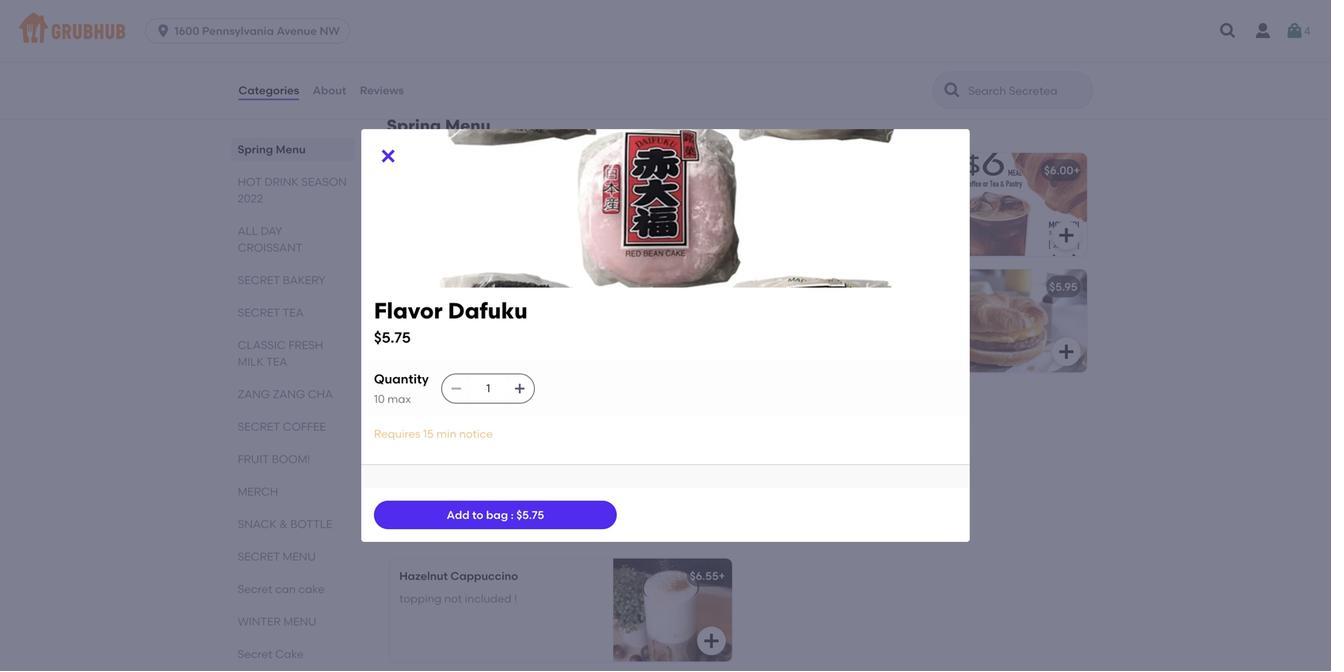 Task type: locate. For each thing, give the bounding box(es) containing it.
0 vertical spatial flavor
[[374, 298, 443, 324]]

dafuku inside button
[[436, 397, 475, 410]]

+ for coffee & pastry image
[[719, 164, 725, 177]]

spring down the "categories" button
[[238, 143, 273, 156]]

1 vertical spatial menu
[[276, 143, 306, 156]]

1 horizontal spatial drink
[[428, 521, 483, 542]]

spring up coffee
[[387, 116, 441, 136]]

mini sausage croissant
[[754, 280, 882, 294]]

0 horizontal spatial spring
[[238, 143, 273, 156]]

fresh
[[289, 338, 323, 352]]

zang down milk
[[238, 387, 270, 401]]

1 vertical spatial flavor
[[399, 397, 433, 410]]

secret down snack
[[238, 550, 280, 563]]

flavor inside flavor dafuku button
[[399, 397, 433, 410]]

secret down the croissant
[[238, 273, 280, 287]]

categories
[[239, 83, 299, 97]]

flavor dafuku
[[399, 397, 475, 410]]

nw
[[320, 24, 340, 38]]

+
[[719, 164, 725, 177], [1074, 164, 1080, 177], [719, 569, 725, 583]]

0 vertical spatial season
[[301, 175, 347, 189]]

1 horizontal spatial menu
[[445, 116, 491, 136]]

1 horizontal spatial &
[[439, 164, 447, 177]]

svg image inside main navigation navigation
[[1219, 21, 1238, 40]]

0 vertical spatial hot
[[238, 175, 262, 189]]

add
[[447, 508, 470, 522]]

milk
[[238, 355, 264, 368]]

4 secret from the top
[[238, 550, 280, 563]]

dafuku
[[448, 298, 528, 324], [436, 397, 475, 410]]

0 vertical spatial $5.75
[[374, 329, 411, 346]]

hazelnut
[[399, 569, 448, 583]]

2 $6.00 from the left
[[1044, 164, 1074, 177]]

svg image left "4" button
[[1219, 21, 1238, 40]]

Input item quantity number field
[[471, 374, 506, 403]]

secret menu
[[238, 550, 316, 563]]

2022 right :
[[563, 521, 603, 542]]

season up all day croissant
[[301, 175, 347, 189]]

day
[[261, 224, 282, 238]]

1 horizontal spatial $6.00 +
[[1044, 164, 1080, 177]]

0 vertical spatial menu
[[283, 550, 316, 563]]

0 vertical spatial menu
[[445, 116, 491, 136]]

min right "30–45"
[[311, 13, 328, 25]]

secret up classic
[[238, 306, 280, 319]]

min right 15
[[436, 427, 457, 441]]

hot up hazelnut
[[387, 521, 424, 542]]

zang zang cha
[[238, 387, 333, 401]]

bbq pork image
[[613, 269, 732, 372]]

0 vertical spatial hot drink season 2022
[[238, 175, 347, 205]]

svg image down $9.25
[[702, 342, 721, 361]]

3 secret from the top
[[238, 420, 280, 433]]

0 horizontal spatial min
[[311, 13, 328, 25]]

2 $6.00 + from the left
[[1044, 164, 1080, 177]]

&
[[439, 164, 447, 177], [279, 517, 288, 531]]

1 vertical spatial 2022
[[563, 521, 603, 542]]

not
[[444, 592, 462, 605]]

svg image left coffee
[[379, 147, 398, 166]]

$6.00 for coffee & pastry image
[[689, 164, 719, 177]]

all day croissant
[[238, 224, 303, 254]]

menu
[[445, 116, 491, 136], [276, 143, 306, 156]]

& right snack
[[279, 517, 288, 531]]

2022 up 'all'
[[238, 192, 263, 205]]

secret for secret tea
[[238, 306, 280, 319]]

spring
[[387, 116, 441, 136], [238, 143, 273, 156]]

0 horizontal spatial hot drink season 2022
[[238, 175, 347, 205]]

secret up the fruit
[[238, 420, 280, 433]]

1 vertical spatial dafuku
[[436, 397, 475, 410]]

menu for winter menu
[[283, 615, 317, 628]]

0 horizontal spatial zang
[[238, 387, 270, 401]]

snack
[[238, 517, 277, 531]]

menu down bottle
[[283, 550, 316, 563]]

1 horizontal spatial zang
[[273, 387, 305, 401]]

coffee
[[399, 164, 436, 177]]

0 horizontal spatial hot
[[238, 175, 262, 189]]

1 vertical spatial $5.75
[[516, 508, 544, 522]]

season
[[301, 175, 347, 189], [487, 521, 559, 542]]

1 horizontal spatial $5.75
[[516, 508, 544, 522]]

$5.75
[[374, 329, 411, 346], [516, 508, 544, 522]]

0 horizontal spatial drink
[[264, 175, 299, 189]]

1 horizontal spatial min
[[436, 427, 457, 441]]

secret
[[238, 273, 280, 287], [238, 306, 280, 319], [238, 420, 280, 433], [238, 550, 280, 563]]

0 vertical spatial min
[[311, 13, 328, 25]]

0 horizontal spatial 2022
[[238, 192, 263, 205]]

fruit
[[238, 452, 269, 466]]

menu up pastry
[[445, 116, 491, 136]]

merch
[[238, 485, 278, 498]]

+ for tea & pastry image at right top
[[1074, 164, 1080, 177]]

2 secret from the top
[[238, 647, 272, 661]]

secret can cake
[[238, 582, 325, 596]]

1 vertical spatial spring
[[238, 143, 273, 156]]

$5.75 right :
[[516, 508, 544, 522]]

flavor inside flavor dafuku $5.75
[[374, 298, 443, 324]]

0 horizontal spatial $6.00
[[689, 164, 719, 177]]

$6.00 +
[[689, 164, 725, 177], [1044, 164, 1080, 177]]

1 vertical spatial tea
[[266, 355, 287, 368]]

topping not included !
[[399, 592, 517, 605]]

spring menu
[[387, 116, 491, 136], [238, 143, 306, 156]]

menu down the "categories" button
[[276, 143, 306, 156]]

flavor dafuku button
[[390, 386, 732, 489]]

dafuku inside flavor dafuku $5.75
[[448, 298, 528, 324]]

hot drink season 2022
[[238, 175, 347, 205], [387, 521, 603, 542]]

main navigation navigation
[[0, 0, 1331, 62]]

0 vertical spatial secret
[[238, 582, 272, 596]]

season right to
[[487, 521, 559, 542]]

about button
[[312, 62, 347, 119]]

1 vertical spatial drink
[[428, 521, 483, 542]]

dafuku for flavor dafuku
[[436, 397, 475, 410]]

1 horizontal spatial 2022
[[563, 521, 603, 542]]

0 vertical spatial spring menu
[[387, 116, 491, 136]]

1 vertical spatial secret
[[238, 647, 272, 661]]

avenue
[[277, 24, 317, 38]]

bottle
[[290, 517, 332, 531]]

$6.55
[[690, 569, 719, 583]]

0 horizontal spatial $6.00 +
[[689, 164, 725, 177]]

flavor for flavor dafuku $5.75
[[374, 298, 443, 324]]

1 horizontal spatial spring menu
[[387, 116, 491, 136]]

4
[[1304, 24, 1311, 38]]

$6.55 +
[[690, 569, 725, 583]]

secret down winter
[[238, 647, 272, 661]]

mini sausage croissant image
[[968, 269, 1087, 372]]

add to bag : $5.75
[[447, 508, 544, 522]]

hazelnut cappuccino
[[399, 569, 518, 583]]

& left pastry
[[439, 164, 447, 177]]

spring menu up coffee & pastry
[[387, 116, 491, 136]]

$6.00 + for coffee & pastry image
[[689, 164, 725, 177]]

1 vertical spatial &
[[279, 517, 288, 531]]

0 vertical spatial dafuku
[[448, 298, 528, 324]]

drink up hazelnut cappuccino
[[428, 521, 483, 542]]

min
[[311, 13, 328, 25], [436, 427, 457, 441]]

1 vertical spatial menu
[[283, 615, 317, 628]]

2 secret from the top
[[238, 306, 280, 319]]

flavor
[[374, 298, 443, 324], [399, 397, 433, 410]]

$9.25
[[695, 280, 723, 294]]

tea
[[283, 306, 304, 319], [266, 355, 287, 368]]

drink
[[264, 175, 299, 189], [428, 521, 483, 542]]

tea inside classic fresh milk tea
[[266, 355, 287, 368]]

1 vertical spatial hot drink season 2022
[[387, 521, 603, 542]]

search icon image
[[943, 81, 962, 100]]

fruit boom!
[[238, 452, 310, 466]]

1 vertical spatial season
[[487, 521, 559, 542]]

0 horizontal spatial season
[[301, 175, 347, 189]]

& for coffee
[[439, 164, 447, 177]]

0 horizontal spatial spring menu
[[238, 143, 306, 156]]

0 horizontal spatial &
[[279, 517, 288, 531]]

$5.75 up the quantity
[[374, 329, 411, 346]]

:
[[511, 508, 514, 522]]

svg image inside "4" button
[[1285, 21, 1304, 40]]

0 vertical spatial &
[[439, 164, 447, 177]]

svg image
[[1219, 21, 1238, 40], [379, 147, 398, 166], [702, 226, 721, 245], [702, 342, 721, 361], [514, 382, 526, 395]]

flavor dafuku $5.75
[[374, 298, 528, 346]]

30–45
[[281, 13, 309, 25]]

0 vertical spatial drink
[[264, 175, 299, 189]]

cake
[[275, 647, 304, 661]]

$6.00
[[689, 164, 719, 177], [1044, 164, 1074, 177]]

0 horizontal spatial $5.75
[[374, 329, 411, 346]]

0 vertical spatial tea
[[283, 306, 304, 319]]

2022
[[238, 192, 263, 205], [563, 521, 603, 542]]

secret left can at the bottom
[[238, 582, 272, 596]]

secret cake
[[238, 647, 304, 661]]

0 vertical spatial 2022
[[238, 192, 263, 205]]

dafuku up notice
[[436, 397, 475, 410]]

drink up day
[[264, 175, 299, 189]]

snack & bottle
[[238, 517, 332, 531]]

hot
[[238, 175, 262, 189], [387, 521, 424, 542]]

1 secret from the top
[[238, 582, 272, 596]]

1 $6.00 from the left
[[689, 164, 719, 177]]

min inside 30–45 min option group
[[311, 13, 328, 25]]

svg image
[[1285, 21, 1304, 40], [155, 23, 171, 39], [1057, 226, 1076, 245], [1057, 342, 1076, 361], [450, 382, 463, 395], [702, 459, 721, 478], [702, 632, 721, 651]]

spring menu down the "categories" button
[[238, 143, 306, 156]]

menu
[[283, 550, 316, 563], [283, 615, 317, 628]]

hot up 'all'
[[238, 175, 262, 189]]

categories button
[[238, 62, 300, 119]]

0 vertical spatial spring
[[387, 116, 441, 136]]

1 horizontal spatial $6.00
[[1044, 164, 1074, 177]]

secret
[[238, 582, 272, 596], [238, 647, 272, 661]]

1 $6.00 + from the left
[[689, 164, 725, 177]]

flavor down bbq
[[374, 298, 443, 324]]

tea down classic
[[266, 355, 287, 368]]

1 horizontal spatial season
[[487, 521, 559, 542]]

tea down bakery
[[283, 306, 304, 319]]

1 secret from the top
[[238, 273, 280, 287]]

zang left cha
[[273, 387, 305, 401]]

to
[[472, 508, 483, 522]]

menu up cake
[[283, 615, 317, 628]]

0 horizontal spatial menu
[[276, 143, 306, 156]]

1 horizontal spatial hot
[[387, 521, 424, 542]]

zang
[[238, 387, 270, 401], [273, 387, 305, 401]]

dafuku down "pork"
[[448, 298, 528, 324]]

flavor down the quantity
[[399, 397, 433, 410]]

svg image up $9.25
[[702, 226, 721, 245]]



Task type: vqa. For each thing, say whether or not it's contained in the screenshot.
Spring Menu
yes



Task type: describe. For each thing, give the bounding box(es) containing it.
2 zang from the left
[[273, 387, 305, 401]]

about
[[313, 83, 346, 97]]

svg image inside "1600 pennsylvania avenue nw" 'button'
[[155, 23, 171, 39]]

pastry
[[450, 164, 485, 177]]

cappuccino
[[451, 569, 518, 583]]

requires 15 min notice
[[374, 427, 493, 441]]

quantity 10 max
[[374, 371, 429, 406]]

1 horizontal spatial hot drink season 2022
[[387, 521, 603, 542]]

bakery
[[283, 273, 325, 287]]

& for snack
[[279, 517, 288, 531]]

croissant
[[238, 241, 303, 254]]

included
[[465, 592, 512, 605]]

1 zang from the left
[[238, 387, 270, 401]]

coffee & pastry image
[[613, 153, 732, 256]]

requires
[[374, 427, 420, 441]]

cake
[[298, 582, 325, 596]]

30–45 min option group
[[238, 0, 510, 33]]

max
[[387, 392, 411, 406]]

dafuku for flavor dafuku $5.75
[[448, 298, 528, 324]]

30–45 min
[[281, 13, 328, 25]]

secret coffee
[[238, 420, 326, 433]]

winter menu
[[238, 615, 317, 628]]

secret for secret menu
[[238, 550, 280, 563]]

boom!
[[272, 452, 310, 466]]

reviews button
[[359, 62, 405, 119]]

topping
[[399, 592, 442, 605]]

menu for secret menu
[[283, 550, 316, 563]]

notice
[[459, 427, 493, 441]]

10
[[374, 392, 385, 406]]

all
[[238, 224, 258, 238]]

$6.00 for tea & pastry image at right top
[[1044, 164, 1074, 177]]

cha
[[308, 387, 333, 401]]

mini
[[754, 280, 777, 294]]

secret for secret can cake
[[238, 582, 272, 596]]

bag
[[486, 508, 508, 522]]

coffee & pastry
[[399, 164, 485, 177]]

secret for secret coffee
[[238, 420, 280, 433]]

1 horizontal spatial spring
[[387, 116, 441, 136]]

secret bakery
[[238, 273, 325, 287]]

flavor dafuku image
[[613, 386, 732, 489]]

coffee
[[283, 420, 326, 433]]

1600 pennsylvania avenue nw button
[[145, 18, 356, 44]]

quantity
[[374, 371, 429, 387]]

1 vertical spatial hot
[[387, 521, 424, 542]]

1 vertical spatial spring menu
[[238, 143, 306, 156]]

pennsylvania
[[202, 24, 274, 38]]

drink inside hot drink season 2022
[[264, 175, 299, 189]]

!
[[514, 592, 517, 605]]

$6.00 + for tea & pastry image at right top
[[1044, 164, 1080, 177]]

pork
[[424, 280, 449, 294]]

classic
[[238, 338, 286, 352]]

can
[[275, 582, 296, 596]]

hot inside hot drink season 2022
[[238, 175, 262, 189]]

winter
[[238, 615, 281, 628]]

reviews
[[360, 83, 404, 97]]

bbq pork
[[399, 280, 449, 294]]

secret for secret cake
[[238, 647, 272, 661]]

croissant
[[830, 280, 882, 294]]

hazelnut cappuccino image
[[613, 559, 732, 662]]

Search Secretea search field
[[967, 83, 1088, 98]]

secret tea
[[238, 306, 304, 319]]

svg image right input item quantity number field
[[514, 382, 526, 395]]

tea & pastry image
[[968, 153, 1087, 256]]

$5.75 inside flavor dafuku $5.75
[[374, 329, 411, 346]]

1600 pennsylvania avenue nw
[[174, 24, 340, 38]]

secret for secret bakery
[[238, 273, 280, 287]]

+ for hazelnut cappuccino image
[[719, 569, 725, 583]]

$5.95
[[1050, 280, 1078, 294]]

1 vertical spatial min
[[436, 427, 457, 441]]

sausage
[[780, 280, 827, 294]]

15
[[423, 427, 434, 441]]

classic fresh milk tea
[[238, 338, 323, 368]]

bbq
[[399, 280, 421, 294]]

flavor for flavor dafuku
[[399, 397, 433, 410]]

4 button
[[1285, 17, 1311, 45]]

1600
[[174, 24, 199, 38]]



